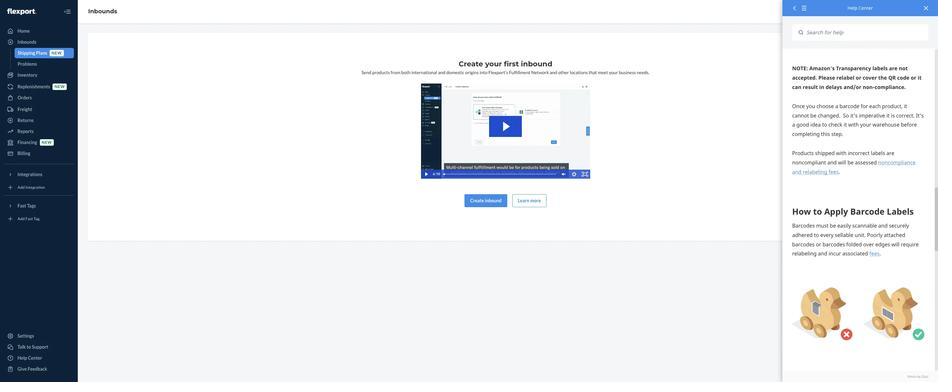 Task type: vqa. For each thing, say whether or not it's contained in the screenshot.
Plans
yes



Task type: locate. For each thing, give the bounding box(es) containing it.
talk to support button
[[4, 343, 74, 353]]

home
[[18, 28, 30, 34]]

integrations button
[[4, 170, 74, 180]]

new down reports link
[[42, 140, 52, 145]]

fast left tags
[[18, 203, 26, 209]]

new for replenishments
[[55, 84, 65, 89]]

0 horizontal spatial inbounds
[[18, 39, 36, 45]]

0 horizontal spatial your
[[486, 60, 502, 68]]

0 vertical spatial help center
[[848, 5, 874, 11]]

business
[[619, 70, 636, 75]]

support
[[32, 345, 48, 350]]

2 and from the left
[[550, 70, 558, 75]]

1 add from the top
[[18, 185, 25, 190]]

1 vertical spatial create
[[471, 198, 484, 204]]

flexport logo image
[[7, 8, 36, 15]]

reports link
[[4, 127, 74, 137]]

1 horizontal spatial your
[[609, 70, 619, 75]]

inbounds link
[[88, 8, 117, 15], [4, 37, 74, 47]]

1 horizontal spatial and
[[550, 70, 558, 75]]

inbound left the learn
[[485, 198, 502, 204]]

more
[[531, 198, 541, 204]]

inbound up 'network'
[[521, 60, 553, 68]]

0 vertical spatial fast
[[18, 203, 26, 209]]

financing
[[18, 140, 37, 145]]

fast
[[18, 203, 26, 209], [25, 217, 33, 222]]

create
[[459, 60, 484, 68], [471, 198, 484, 204]]

help center down to
[[18, 356, 42, 361]]

billing
[[18, 151, 30, 156]]

help center up search search box
[[848, 5, 874, 11]]

0 horizontal spatial help center
[[18, 356, 42, 361]]

1 horizontal spatial help center
[[848, 5, 874, 11]]

inbounds
[[88, 8, 117, 15], [18, 39, 36, 45]]

center up search search box
[[859, 5, 874, 11]]

1 horizontal spatial inbound
[[521, 60, 553, 68]]

new right 'plans'
[[52, 51, 62, 56]]

1 vertical spatial help center
[[18, 356, 42, 361]]

returns link
[[4, 115, 74, 126]]

inbound inside button
[[485, 198, 502, 204]]

give feedback button
[[4, 365, 74, 375]]

into
[[480, 70, 488, 75]]

returns
[[18, 118, 34, 123]]

1 and from the left
[[438, 70, 446, 75]]

new up orders link
[[55, 84, 65, 89]]

send
[[362, 70, 372, 75]]

inventory link
[[4, 70, 74, 80]]

reports
[[18, 129, 34, 134]]

center
[[859, 5, 874, 11], [28, 356, 42, 361]]

international
[[412, 70, 438, 75]]

1 horizontal spatial inbounds link
[[88, 8, 117, 15]]

learn more
[[518, 198, 541, 204]]

center down talk to support
[[28, 356, 42, 361]]

0 vertical spatial add
[[18, 185, 25, 190]]

2 add from the top
[[18, 217, 25, 222]]

2 vertical spatial new
[[42, 140, 52, 145]]

flexport's
[[489, 70, 509, 75]]

dixa
[[922, 375, 929, 379]]

0 vertical spatial new
[[52, 51, 62, 56]]

1 vertical spatial help
[[18, 356, 27, 361]]

locations
[[570, 70, 588, 75]]

Search search field
[[804, 24, 929, 41]]

0 horizontal spatial inbounds link
[[4, 37, 74, 47]]

origins
[[466, 70, 479, 75]]

video thumbnail image
[[421, 84, 591, 179], [421, 84, 591, 179]]

create inside create your first inbound send products from both international and domestic origins into flexport's fulfillment network and other locations that meet your business needs.
[[459, 60, 484, 68]]

shipping
[[18, 50, 35, 56]]

1 vertical spatial add
[[18, 217, 25, 222]]

your
[[486, 60, 502, 68], [609, 70, 619, 75]]

and left other
[[550, 70, 558, 75]]

help center
[[848, 5, 874, 11], [18, 356, 42, 361]]

0 vertical spatial inbound
[[521, 60, 553, 68]]

from
[[391, 70, 401, 75]]

create inbound button
[[465, 195, 508, 207]]

elevio
[[908, 375, 917, 379]]

add
[[18, 185, 25, 190], [18, 217, 25, 222]]

and
[[438, 70, 446, 75], [550, 70, 558, 75]]

first
[[504, 60, 519, 68]]

new
[[52, 51, 62, 56], [55, 84, 65, 89], [42, 140, 52, 145]]

and left domestic
[[438, 70, 446, 75]]

1 vertical spatial inbound
[[485, 198, 502, 204]]

fast inside dropdown button
[[18, 203, 26, 209]]

fast left tag
[[25, 217, 33, 222]]

1 vertical spatial fast
[[25, 217, 33, 222]]

add integration
[[18, 185, 45, 190]]

1 vertical spatial your
[[609, 70, 619, 75]]

close navigation image
[[64, 8, 71, 16]]

help up give
[[18, 356, 27, 361]]

home link
[[4, 26, 74, 36]]

tags
[[27, 203, 36, 209]]

1 horizontal spatial inbounds
[[88, 8, 117, 15]]

1 vertical spatial inbounds
[[18, 39, 36, 45]]

0 horizontal spatial inbound
[[485, 198, 502, 204]]

0 vertical spatial center
[[859, 5, 874, 11]]

add down "fast tags"
[[18, 217, 25, 222]]

create inside button
[[471, 198, 484, 204]]

0 vertical spatial create
[[459, 60, 484, 68]]

0 horizontal spatial help
[[18, 356, 27, 361]]

help up search search box
[[848, 5, 858, 11]]

inbound
[[521, 60, 553, 68], [485, 198, 502, 204]]

your right meet
[[609, 70, 619, 75]]

1 horizontal spatial help
[[848, 5, 858, 11]]

1 vertical spatial center
[[28, 356, 42, 361]]

0 horizontal spatial center
[[28, 356, 42, 361]]

0 vertical spatial inbounds
[[88, 8, 117, 15]]

add left integration in the left top of the page
[[18, 185, 25, 190]]

0 horizontal spatial and
[[438, 70, 446, 75]]

create inbound
[[471, 198, 502, 204]]

1 vertical spatial new
[[55, 84, 65, 89]]

help
[[848, 5, 858, 11], [18, 356, 27, 361]]

video element
[[421, 84, 591, 179]]

talk
[[18, 345, 26, 350]]

domestic
[[447, 70, 465, 75]]

your up flexport's at the top of page
[[486, 60, 502, 68]]

add integration link
[[4, 183, 74, 193]]

create for your
[[459, 60, 484, 68]]

add for add fast tag
[[18, 217, 25, 222]]



Task type: describe. For each thing, give the bounding box(es) containing it.
give feedback
[[18, 367, 47, 372]]

settings link
[[4, 332, 74, 342]]

products
[[372, 70, 390, 75]]

fast tags
[[18, 203, 36, 209]]

billing link
[[4, 149, 74, 159]]

problems link
[[14, 59, 74, 69]]

network
[[532, 70, 549, 75]]

freight link
[[4, 104, 74, 115]]

plans
[[36, 50, 47, 56]]

integrations
[[18, 172, 42, 177]]

learn
[[518, 198, 530, 204]]

inbound inside create your first inbound send products from both international and domestic origins into flexport's fulfillment network and other locations that meet your business needs.
[[521, 60, 553, 68]]

fast tags button
[[4, 201, 74, 212]]

0 vertical spatial your
[[486, 60, 502, 68]]

freight
[[18, 107, 32, 112]]

elevio by dixa link
[[793, 375, 929, 380]]

add for add integration
[[18, 185, 25, 190]]

tag
[[34, 217, 40, 222]]

elevio by dixa
[[908, 375, 929, 379]]

1 horizontal spatial center
[[859, 5, 874, 11]]

other
[[559, 70, 569, 75]]

both
[[402, 70, 411, 75]]

give
[[18, 367, 27, 372]]

talk to support
[[18, 345, 48, 350]]

0 vertical spatial help
[[848, 5, 858, 11]]

problems
[[18, 61, 37, 67]]

0 vertical spatial inbounds link
[[88, 8, 117, 15]]

by
[[918, 375, 922, 379]]

fulfillment
[[509, 70, 531, 75]]

replenishments
[[18, 84, 50, 90]]

that
[[589, 70, 597, 75]]

orders
[[18, 95, 32, 101]]

1 vertical spatial inbounds link
[[4, 37, 74, 47]]

add fast tag
[[18, 217, 40, 222]]

create for inbound
[[471, 198, 484, 204]]

help center link
[[4, 354, 74, 364]]

feedback
[[28, 367, 47, 372]]

create your first inbound send products from both international and domestic origins into flexport's fulfillment network and other locations that meet your business needs.
[[362, 60, 650, 75]]

settings
[[18, 334, 34, 339]]

inventory
[[18, 72, 37, 78]]

add fast tag link
[[4, 214, 74, 224]]

needs.
[[637, 70, 650, 75]]

meet
[[598, 70, 608, 75]]

orders link
[[4, 93, 74, 103]]

shipping plans
[[18, 50, 47, 56]]

learn more button
[[513, 195, 547, 207]]

new for financing
[[42, 140, 52, 145]]

to
[[27, 345, 31, 350]]

new for shipping plans
[[52, 51, 62, 56]]

integration
[[25, 185, 45, 190]]



